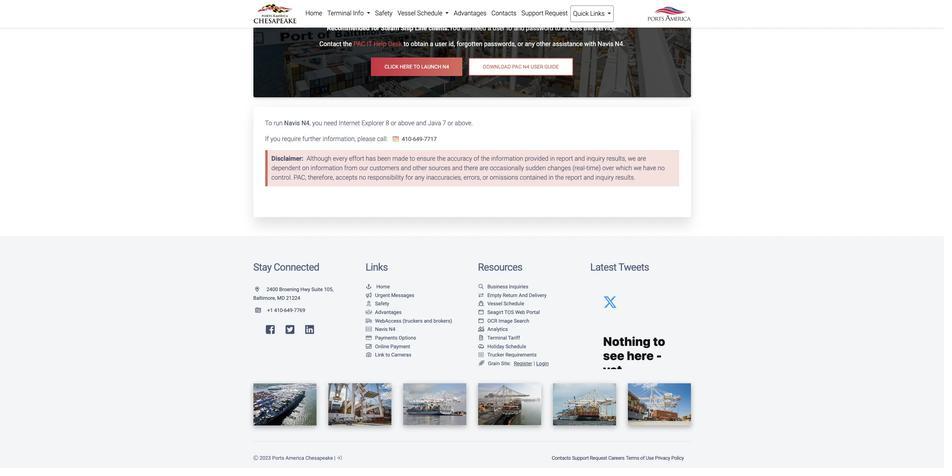Task type: describe. For each thing, give the bounding box(es) containing it.
1 horizontal spatial request
[[590, 456, 608, 462]]

id
[[507, 25, 513, 32]]

0 horizontal spatial vessel schedule
[[398, 9, 444, 17]]

contacts support request careers terms of use privacy policy
[[552, 456, 684, 462]]

8
[[386, 119, 389, 127]]

+1
[[267, 308, 273, 314]]

browser image
[[478, 319, 485, 324]]

to right 'desk'
[[404, 40, 409, 48]]

1 vertical spatial 410-
[[274, 308, 284, 314]]

n4 up "further"
[[302, 119, 310, 127]]

resources
[[478, 261, 523, 273]]

hwy
[[301, 287, 310, 293]]

navis right run
[[284, 119, 300, 127]]

service.
[[596, 25, 618, 32]]

0 vertical spatial report
[[557, 155, 574, 162]]

to right link
[[386, 352, 390, 358]]

the up sources
[[437, 155, 446, 162]]

and left brokers)
[[424, 318, 433, 324]]

n4 up payments options link
[[389, 327, 396, 333]]

via
[[511, 9, 519, 16]]

web
[[516, 310, 525, 316]]

2400 broening hwy suite 105, baltimore, md 21224
[[253, 287, 334, 301]]

ports
[[272, 456, 284, 462]]

customers
[[370, 164, 400, 172]]

ocr image search link
[[478, 318, 530, 324]]

download pac n4 user guide link
[[469, 58, 574, 76]]

0 horizontal spatial 649-
[[284, 308, 294, 314]]

help
[[374, 40, 387, 48]]

been
[[378, 155, 391, 162]]

urgent messages
[[375, 293, 415, 299]]

the up errors,
[[481, 155, 490, 162]]

on
[[302, 164, 309, 172]]

further
[[303, 135, 321, 143]]

webaccess (truckers and brokers) link
[[366, 318, 452, 324]]

web
[[536, 9, 548, 16]]

analytics image
[[478, 328, 485, 333]]

to
[[265, 119, 272, 127]]

recommended
[[327, 25, 370, 32]]

and down time)
[[584, 174, 594, 181]]

use
[[646, 456, 654, 462]]

phone office image
[[393, 136, 399, 142]]

0 vertical spatial schedule
[[417, 9, 443, 17]]

1 vertical spatial are
[[480, 164, 489, 172]]

2 safety from the top
[[375, 301, 390, 307]]

browser image
[[478, 310, 485, 316]]

analytics
[[488, 327, 508, 333]]

0 horizontal spatial information
[[311, 164, 343, 172]]

cameras
[[392, 352, 412, 358]]

privacy
[[656, 456, 671, 462]]

and right id
[[514, 25, 525, 32]]

any inside although every effort has been made to ensure the accuracy of the information provided in report and inquiry results, we are dependent on information from our customers and other sources and there are occasionally sudden changes (real-time) over which we have no control. pac, therefore, accepts no responsibility for any inaccuracies, errors, or omissions contained in the report and inquiry results.
[[415, 174, 425, 181]]

to inside although every effort has been made to ensure the accuracy of the information provided in report and inquiry results, we are dependent on information from our customers and other sources and there are occasionally sudden changes (real-time) over which we have no control. pac, therefore, accepts no responsibility for any inaccuracies, errors, or omissions contained in the report and inquiry results.
[[410, 155, 415, 162]]

grain site: register | login
[[488, 360, 549, 367]]

n4 right launch
[[443, 64, 449, 70]]

download
[[483, 64, 511, 70]]

1 horizontal spatial |
[[534, 360, 535, 367]]

ship image
[[478, 302, 485, 307]]

brokers)
[[434, 318, 452, 324]]

2400
[[267, 287, 278, 293]]

careers
[[609, 456, 625, 462]]

delivery
[[529, 293, 547, 299]]

home link for 'urgent messages' link
[[366, 284, 390, 290]]

0 vertical spatial in
[[550, 155, 555, 162]]

1 horizontal spatial a
[[488, 25, 492, 32]]

steam
[[381, 25, 399, 32]]

0 horizontal spatial you
[[271, 135, 281, 143]]

of inside although every effort has been made to ensure the accuracy of the information provided in report and inquiry results, we are dependent on information from our customers and other sources and there are occasionally sudden changes (real-time) over which we have no control. pac, therefore, accepts no responsibility for any inaccuracies, errors, or omissions contained in the report and inquiry results.
[[474, 155, 480, 162]]

tweets
[[619, 261, 650, 273]]

0 horizontal spatial links
[[366, 261, 388, 273]]

list alt image
[[478, 353, 485, 358]]

policy
[[672, 456, 684, 462]]

latest
[[591, 261, 617, 273]]

md
[[277, 295, 285, 301]]

accuracy
[[448, 155, 473, 162]]

clients.
[[429, 25, 450, 32]]

made
[[393, 155, 408, 162]]

(real-
[[573, 164, 587, 172]]

stay
[[253, 261, 272, 273]]

0 vertical spatial vessel
[[398, 9, 416, 17]]

1 vertical spatial java
[[428, 119, 441, 127]]

0 vertical spatial need
[[473, 25, 487, 32]]

container storage image
[[366, 328, 372, 333]]

privacy policy link
[[655, 452, 685, 466]]

connected
[[274, 261, 319, 273]]

0 vertical spatial java
[[521, 9, 534, 16]]

holiday
[[488, 344, 505, 350]]

click here to launch n4 link
[[371, 58, 463, 76]]

online
[[375, 344, 390, 350]]

1 horizontal spatial user
[[493, 25, 505, 32]]

image
[[499, 318, 513, 324]]

1 horizontal spatial vessel schedule link
[[478, 301, 525, 307]]

access
[[563, 25, 582, 32]]

105,
[[324, 287, 334, 293]]

file invoice image
[[478, 336, 485, 341]]

2023 ports america chesapeake |
[[259, 456, 337, 462]]

search image
[[478, 285, 485, 290]]

0 vertical spatial inquiry
[[587, 155, 605, 162]]

camera image
[[366, 353, 372, 358]]

0 vertical spatial we
[[628, 155, 636, 162]]

seagirt tos web portal
[[488, 310, 540, 316]]

safety link for the 'terminal info' link
[[373, 6, 395, 21]]

1 vertical spatial in
[[549, 174, 554, 181]]

0 vertical spatial 649-
[[413, 136, 424, 143]]

above
[[398, 119, 415, 127]]

seagirt tos web portal link
[[478, 310, 540, 316]]

time)
[[587, 164, 601, 172]]

login
[[537, 361, 549, 367]]

21224
[[286, 295, 300, 301]]

link
[[375, 352, 385, 358]]

0 horizontal spatial advantages
[[375, 310, 402, 316]]

business inquiries
[[488, 284, 529, 290]]

portal
[[527, 310, 540, 316]]

call:
[[377, 135, 388, 143]]

exchange image
[[478, 293, 485, 298]]

passwords,
[[484, 40, 516, 48]]

contacts for contacts
[[492, 9, 517, 17]]

n4 left is on the top left of page
[[380, 9, 388, 16]]

business inquiries link
[[478, 284, 529, 290]]

grain
[[488, 361, 500, 367]]

1 vertical spatial support
[[572, 456, 589, 462]]

you
[[450, 25, 460, 32]]

1 horizontal spatial support request link
[[572, 452, 608, 466]]

7717
[[424, 136, 437, 143]]

navis n4
[[375, 327, 396, 333]]

credit card front image
[[366, 345, 372, 350]]

1 horizontal spatial are
[[638, 155, 647, 162]]

has
[[366, 155, 376, 162]]

obtain
[[411, 40, 429, 48]]

or right 7
[[448, 119, 454, 127]]

login link
[[537, 361, 549, 367]]

register
[[514, 361, 533, 367]]

sign in image
[[337, 456, 342, 461]]

1 horizontal spatial advantages link
[[452, 6, 489, 21]]

schedule for the ship icon
[[504, 301, 525, 307]]

other inside although every effort has been made to ensure the accuracy of the information provided in report and inquiry results, we are dependent on information from our customers and other sources and there are occasionally sudden changes (real-time) over which we have no control. pac, therefore, accepts no responsibility for any inaccuracies, errors, or omissions contained in the report and inquiry results.
[[413, 164, 427, 172]]

results,
[[607, 155, 627, 162]]

navis up payments
[[375, 327, 388, 333]]

1 vertical spatial inquiry
[[596, 174, 614, 181]]

terminal for terminal tariff
[[488, 335, 507, 341]]

have
[[644, 164, 657, 172]]

0 vertical spatial vessel schedule link
[[395, 6, 452, 21]]

1 vertical spatial |
[[334, 456, 336, 462]]

baltimore,
[[253, 295, 276, 301]]

bells image
[[478, 345, 485, 350]]

1 vertical spatial contacts link
[[552, 452, 572, 466]]

and up (real-
[[575, 155, 585, 162]]

payments options
[[375, 335, 416, 341]]

pac
[[513, 64, 522, 70]]

0 vertical spatial request
[[545, 9, 568, 17]]

wheat image
[[478, 361, 485, 367]]

trucker requirements
[[488, 352, 537, 358]]

contacts for contacts support request careers terms of use privacy policy
[[552, 456, 571, 462]]

explorer
[[362, 119, 384, 127]]

terminal for terminal info
[[328, 9, 352, 17]]



Task type: vqa. For each thing, say whether or not it's contained in the screenshot.
are
yes



Task type: locate. For each thing, give the bounding box(es) containing it.
advantages link up recommended for steam ship line clients. you will need a user id and password to access this service.
[[452, 6, 489, 21]]

our right is on the top left of page
[[396, 9, 406, 16]]

the left pac
[[343, 40, 352, 48]]

requirements
[[506, 352, 537, 358]]

terminal down analytics
[[488, 335, 507, 341]]

0 vertical spatial links
[[591, 10, 605, 17]]

changes
[[548, 164, 571, 172]]

you
[[313, 119, 322, 127], [271, 135, 281, 143]]

provided
[[525, 155, 549, 162]]

need up 'if you require further information, please call:'
[[324, 119, 337, 127]]

to left access
[[555, 25, 561, 32]]

0 horizontal spatial home
[[306, 9, 323, 17]]

0 horizontal spatial contacts link
[[489, 6, 519, 21]]

0 vertical spatial support
[[522, 9, 544, 17]]

1 vertical spatial we
[[634, 164, 642, 172]]

home link for the 'terminal info' link
[[303, 6, 325, 21]]

urgent messages link
[[366, 293, 415, 299]]

other down ensure
[[413, 164, 427, 172]]

1 vertical spatial contacts
[[552, 456, 571, 462]]

1 vertical spatial user
[[435, 40, 447, 48]]

navis left n4.
[[598, 40, 614, 48]]

any down ensure
[[415, 174, 425, 181]]

require
[[282, 135, 301, 143]]

0 horizontal spatial support request link
[[519, 6, 571, 21]]

0 vertical spatial user
[[493, 25, 505, 32]]

0 vertical spatial of
[[474, 155, 480, 162]]

and down accuracy
[[452, 164, 463, 172]]

register link
[[513, 361, 533, 367]]

above.
[[455, 119, 473, 127]]

0 horizontal spatial user
[[435, 40, 447, 48]]

advantages link
[[452, 6, 489, 21], [366, 310, 402, 316]]

vessel schedule link up line
[[395, 6, 452, 21]]

1 vertical spatial home link
[[366, 284, 390, 290]]

1 horizontal spatial terminal
[[488, 335, 507, 341]]

649- down 'above'
[[413, 136, 424, 143]]

support up password
[[522, 9, 544, 17]]

0 vertical spatial other
[[537, 40, 551, 48]]

navis
[[363, 9, 379, 16], [598, 40, 614, 48], [284, 119, 300, 127], [375, 327, 388, 333]]

need right will
[[473, 25, 487, 32]]

hand receiving image
[[366, 310, 372, 316]]

7769
[[294, 308, 306, 314]]

inquiry up time)
[[587, 155, 605, 162]]

vessel right is on the top left of page
[[398, 9, 416, 17]]

vessel down empty at the bottom right of page
[[488, 301, 503, 307]]

advantages up recommended for steam ship line clients. you will need a user id and password to access this service.
[[454, 9, 487, 17]]

therefore,
[[308, 174, 334, 181]]

vessel schedule up the seagirt tos web portal link
[[488, 301, 525, 307]]

0 horizontal spatial advantages link
[[366, 310, 402, 316]]

terminal up 'recommended'
[[328, 9, 352, 17]]

business
[[488, 284, 508, 290]]

inquiry down "over"
[[596, 174, 614, 181]]

0 vertical spatial 410-
[[402, 136, 413, 143]]

1 horizontal spatial links
[[591, 10, 605, 17]]

2 vertical spatial schedule
[[506, 344, 527, 350]]

other down password
[[537, 40, 551, 48]]

the down "changes"
[[556, 174, 564, 181]]

request
[[545, 9, 568, 17], [590, 456, 608, 462]]

1 horizontal spatial our
[[396, 9, 406, 16]]

download pac n4 user guide
[[483, 64, 559, 70]]

advantages link up webaccess at bottom
[[366, 310, 402, 316]]

to right here
[[414, 64, 420, 70]]

are right the there
[[480, 164, 489, 172]]

0 vertical spatial information
[[492, 155, 524, 162]]

2400 broening hwy suite 105, baltimore, md 21224 link
[[253, 287, 334, 301]]

0 horizontal spatial home link
[[303, 6, 325, 21]]

1 horizontal spatial any
[[525, 40, 535, 48]]

and
[[519, 293, 528, 299]]

vessel schedule link
[[395, 6, 452, 21], [478, 301, 525, 307]]

home link up urgent
[[366, 284, 390, 290]]

operating
[[432, 9, 458, 16]]

run
[[274, 119, 283, 127]]

for left "steam"
[[372, 25, 380, 32]]

contacts link
[[489, 6, 519, 21], [552, 452, 572, 466]]

1 vertical spatial our
[[359, 164, 368, 172]]

results.
[[616, 174, 636, 181]]

of left use
[[641, 456, 645, 462]]

for down made
[[406, 174, 414, 181]]

1 vertical spatial links
[[366, 261, 388, 273]]

safety link up "steam"
[[373, 6, 395, 21]]

1 horizontal spatial other
[[537, 40, 551, 48]]

| left login
[[534, 360, 535, 367]]

and right 'above'
[[416, 119, 427, 127]]

0 horizontal spatial for
[[372, 25, 380, 32]]

1 horizontal spatial need
[[473, 25, 487, 32]]

support request link left careers
[[572, 452, 608, 466]]

1 vertical spatial request
[[590, 456, 608, 462]]

payments options link
[[366, 335, 416, 341]]

desk
[[388, 40, 402, 48]]

home up urgent
[[377, 284, 390, 290]]

navis n4 link
[[366, 327, 396, 333]]

no right accepts
[[359, 174, 366, 181]]

410- right phone office image
[[402, 136, 413, 143]]

7
[[443, 119, 446, 127]]

1 vertical spatial home
[[377, 284, 390, 290]]

0 vertical spatial contacts link
[[489, 6, 519, 21]]

a down accessed
[[488, 25, 492, 32]]

1 vertical spatial a
[[430, 40, 434, 48]]

a right obtain on the left top
[[430, 40, 434, 48]]

0 vertical spatial support request link
[[519, 6, 571, 21]]

although every effort has been made to ensure the accuracy of the information provided in report and inquiry results, we are dependent on information from our customers and other sources and there are occasionally sudden changes (real-time) over which we have no control. pac, therefore, accepts no responsibility for any inaccuracies, errors, or omissions contained in the report and inquiry results.
[[272, 155, 665, 181]]

errors,
[[464, 174, 481, 181]]

safety up "steam"
[[375, 9, 393, 17]]

1 horizontal spatial of
[[641, 456, 645, 462]]

inquiry
[[587, 155, 605, 162], [596, 174, 614, 181]]

1 horizontal spatial vessel
[[488, 301, 503, 307]]

0 vertical spatial a
[[488, 25, 492, 32]]

tariff
[[508, 335, 520, 341]]

phone office image
[[255, 309, 267, 314]]

for inside although every effort has been made to ensure the accuracy of the information provided in report and inquiry results, we are dependent on information from our customers and other sources and there are occasionally sudden changes (real-time) over which we have no control. pac, therefore, accepts no responsibility for any inaccuracies, errors, or omissions contained in the report and inquiry results.
[[406, 174, 414, 181]]

america
[[286, 456, 304, 462]]

in down "changes"
[[549, 174, 554, 181]]

support left careers
[[572, 456, 589, 462]]

vessel schedule link up seagirt at the bottom of page
[[478, 301, 525, 307]]

0 vertical spatial safety link
[[373, 6, 395, 21]]

information,
[[323, 135, 356, 143]]

accepts
[[336, 174, 358, 181]]

1 vertical spatial vessel
[[488, 301, 503, 307]]

safety link for 'urgent messages' link
[[366, 301, 390, 307]]

linkedin image
[[305, 325, 314, 335]]

and
[[514, 25, 525, 32], [416, 119, 427, 127], [575, 155, 585, 162], [401, 164, 411, 172], [452, 164, 463, 172], [584, 174, 594, 181], [424, 318, 433, 324]]

the
[[343, 40, 352, 48], [437, 155, 446, 162], [481, 155, 490, 162], [556, 174, 564, 181]]

any down password
[[525, 40, 535, 48]]

0 vertical spatial any
[[525, 40, 535, 48]]

1 horizontal spatial contacts link
[[552, 452, 572, 466]]

home left terminal info
[[306, 9, 323, 17]]

safety link down urgent
[[366, 301, 390, 307]]

1 safety from the top
[[375, 9, 393, 17]]

advantages up webaccess at bottom
[[375, 310, 402, 316]]

assistance
[[553, 40, 583, 48]]

1 horizontal spatial java
[[521, 9, 534, 16]]

n4
[[380, 9, 388, 16], [443, 64, 449, 70], [302, 119, 310, 127], [389, 327, 396, 333]]

410- right +1
[[274, 308, 284, 314]]

accessed
[[483, 9, 510, 16]]

application.
[[549, 9, 582, 16]]

user hard hat image
[[366, 302, 372, 307]]

bullhorn image
[[366, 293, 372, 298]]

recommended for steam ship line clients. you will need a user id and password to access this service.
[[327, 25, 618, 32]]

,
[[310, 119, 311, 127]]

ocr
[[488, 318, 498, 324]]

user left id
[[493, 25, 505, 32]]

user left id,
[[435, 40, 447, 48]]

links right the "quick"
[[591, 10, 605, 17]]

vessel schedule up line
[[398, 9, 444, 17]]

0 horizontal spatial other
[[413, 164, 427, 172]]

0 horizontal spatial vessel
[[398, 9, 416, 17]]

payments
[[375, 335, 398, 341]]

a
[[488, 25, 492, 32], [430, 40, 434, 48]]

1 vertical spatial other
[[413, 164, 427, 172]]

this
[[584, 25, 594, 32]]

1 vertical spatial schedule
[[504, 301, 525, 307]]

sources
[[429, 164, 451, 172]]

stay connected
[[253, 261, 319, 273]]

support request link up password
[[519, 6, 571, 21]]

to right made
[[410, 155, 415, 162]]

schedule down 'tariff'
[[506, 344, 527, 350]]

we left have
[[634, 164, 642, 172]]

twitter square image
[[286, 325, 295, 335]]

1 vertical spatial safety link
[[366, 301, 390, 307]]

online payment
[[375, 344, 411, 350]]

1 vertical spatial no
[[359, 174, 366, 181]]

0 horizontal spatial no
[[359, 174, 366, 181]]

0 vertical spatial our
[[396, 9, 406, 16]]

inquiries
[[509, 284, 529, 290]]

java right via
[[521, 9, 534, 16]]

1 vertical spatial vessel schedule
[[488, 301, 525, 307]]

we up the which at the right top of page
[[628, 155, 636, 162]]

1 horizontal spatial support
[[572, 456, 589, 462]]

1 horizontal spatial no
[[658, 164, 665, 172]]

responsibility
[[368, 174, 404, 181]]

links up anchor image
[[366, 261, 388, 273]]

report up "changes"
[[557, 155, 574, 162]]

or right 8 on the top left of page
[[391, 119, 397, 127]]

0 vertical spatial advantages link
[[452, 6, 489, 21]]

1 horizontal spatial contacts
[[552, 456, 571, 462]]

1 vertical spatial support request link
[[572, 452, 608, 466]]

pac it help desk link
[[354, 40, 404, 48]]

649- down 21224
[[284, 308, 294, 314]]

home
[[306, 9, 323, 17], [377, 284, 390, 290]]

1 vertical spatial report
[[566, 174, 582, 181]]

credit card image
[[366, 336, 372, 341]]

of up the there
[[474, 155, 480, 162]]

information up therefore, on the top left of page
[[311, 164, 343, 172]]

1 horizontal spatial home link
[[366, 284, 390, 290]]

payment
[[391, 344, 411, 350]]

1 vertical spatial of
[[641, 456, 645, 462]]

report down (real-
[[566, 174, 582, 181]]

please
[[358, 135, 376, 143]]

vessel
[[398, 9, 416, 17], [488, 301, 503, 307]]

anchor image
[[366, 285, 372, 290]]

latest tweets
[[591, 261, 650, 273]]

java left 7
[[428, 119, 441, 127]]

terminal tariff link
[[478, 335, 520, 341]]

1 vertical spatial need
[[324, 119, 337, 127]]

information up occasionally
[[492, 155, 524, 162]]

0 horizontal spatial our
[[359, 164, 368, 172]]

0 horizontal spatial support
[[522, 9, 544, 17]]

0 horizontal spatial java
[[428, 119, 441, 127]]

our inside although every effort has been made to ensure the accuracy of the information provided in report and inquiry results, we are dependent on information from our customers and other sources and there are occasionally sudden changes (real-time) over which we have no control. pac, therefore, accepts no responsibility for any inaccuracies, errors, or omissions contained in the report and inquiry results.
[[359, 164, 368, 172]]

support request link
[[519, 6, 571, 21], [572, 452, 608, 466]]

and down made
[[401, 164, 411, 172]]

1 vertical spatial information
[[311, 164, 343, 172]]

facebook square image
[[266, 325, 275, 335]]

1 horizontal spatial home
[[377, 284, 390, 290]]

messages
[[391, 293, 415, 299]]

if
[[265, 135, 269, 143]]

410-649-7717
[[401, 136, 437, 143]]

of
[[474, 155, 480, 162], [641, 456, 645, 462]]

system,
[[460, 9, 481, 16]]

site:
[[501, 361, 511, 367]]

info
[[353, 9, 364, 17]]

home link left terminal info
[[303, 6, 325, 21]]

0 vertical spatial advantages
[[454, 9, 487, 17]]

request left careers
[[590, 456, 608, 462]]

1 vertical spatial vessel schedule link
[[478, 301, 525, 307]]

broening
[[279, 287, 299, 293]]

1 horizontal spatial vessel schedule
[[488, 301, 525, 307]]

id,
[[449, 40, 455, 48]]

1 horizontal spatial you
[[313, 119, 322, 127]]

terminal
[[407, 9, 430, 16]]

1 horizontal spatial information
[[492, 155, 524, 162]]

1 vertical spatial 649-
[[284, 308, 294, 314]]

1 horizontal spatial 410-
[[402, 136, 413, 143]]

0 horizontal spatial any
[[415, 174, 425, 181]]

support request
[[522, 9, 568, 17]]

or right passwords,
[[518, 40, 524, 48]]

+1 410-649-7769 link
[[253, 308, 306, 314]]

schedule for bells icon
[[506, 344, 527, 350]]

will
[[462, 25, 471, 32]]

other
[[537, 40, 551, 48], [413, 164, 427, 172]]

navis left is on the top left of page
[[363, 9, 379, 16]]

410-649-7717 link
[[390, 136, 437, 143]]

1 vertical spatial advantages
[[375, 310, 402, 316]]

truck container image
[[366, 319, 372, 324]]

| left sign in image
[[334, 456, 336, 462]]

0 horizontal spatial of
[[474, 155, 480, 162]]

1 vertical spatial terminal
[[488, 335, 507, 341]]

schedule up seagirt tos web portal in the bottom right of the page
[[504, 301, 525, 307]]

we
[[628, 155, 636, 162], [634, 164, 642, 172]]

no right have
[[658, 164, 665, 172]]

it
[[367, 40, 372, 48]]

map marker alt image
[[255, 288, 266, 293]]

you right the , on the top left
[[313, 119, 322, 127]]

disclaimer:
[[272, 155, 304, 162]]

1 horizontal spatial advantages
[[454, 9, 487, 17]]

ocr image search
[[488, 318, 530, 324]]

our down effort
[[359, 164, 368, 172]]

you right if at the left top of page
[[271, 135, 281, 143]]

schedule up line
[[417, 9, 443, 17]]

advantages
[[454, 9, 487, 17], [375, 310, 402, 316]]

in up "changes"
[[550, 155, 555, 162]]

or inside although every effort has been made to ensure the accuracy of the information provided in report and inquiry results, we are dependent on information from our customers and other sources and there are occasionally sudden changes (real-time) over which we have no control. pac, therefore, accepts no responsibility for any inaccuracies, errors, or omissions contained in the report and inquiry results.
[[483, 174, 489, 181]]

or right errors,
[[483, 174, 489, 181]]

navis n4 is our terminal operating system, accessed via java web application.
[[363, 9, 582, 16]]

1 vertical spatial advantages link
[[366, 310, 402, 316]]

1 horizontal spatial 649-
[[413, 136, 424, 143]]

terminal tariff
[[488, 335, 520, 341]]

safety down urgent
[[375, 301, 390, 307]]

0 vertical spatial safety
[[375, 9, 393, 17]]

are up have
[[638, 155, 647, 162]]

0 horizontal spatial need
[[324, 119, 337, 127]]

1 vertical spatial safety
[[375, 301, 390, 307]]

copyright image
[[253, 456, 259, 461]]

0 vertical spatial for
[[372, 25, 380, 32]]

0 vertical spatial home
[[306, 9, 323, 17]]

request up access
[[545, 9, 568, 17]]



